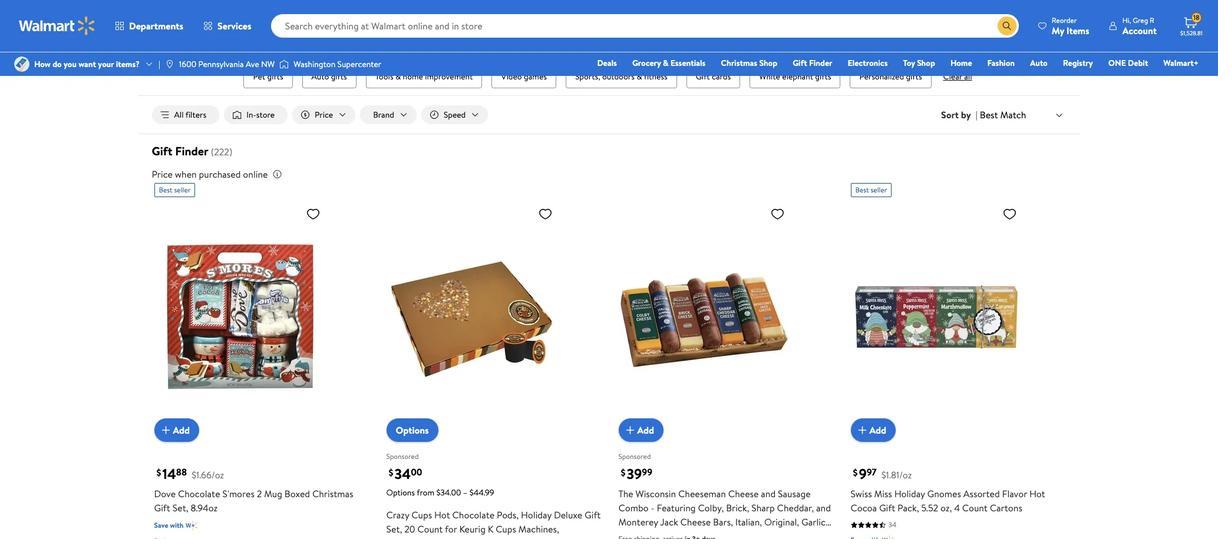 Task type: vqa. For each thing, say whether or not it's contained in the screenshot.
FINDER
yes



Task type: describe. For each thing, give the bounding box(es) containing it.
for inside crazy cups hot chocolate pods, holiday deluxe gift set, 20 count for keurig k cups machines,
[[445, 524, 457, 537]]

for inside the wisconsin cheeseman cheese and sausage combo - featuring colby, brick, sharp cheddar, and monterey jack cheese bars, italian, original, garlic summer sausages, premium gift for charcute
[[753, 531, 765, 540]]

search icon image
[[1003, 21, 1012, 31]]

s'mores
[[222, 488, 255, 501]]

machines,
[[519, 524, 559, 537]]

tools & home improvement button
[[366, 65, 482, 88]]

set, inside crazy cups hot chocolate pods, holiday deluxe gift set, 20 count for keurig k cups machines,
[[386, 524, 402, 537]]

with
[[170, 521, 184, 531]]

in-store button
[[224, 106, 288, 124]]

stuffers
[[379, 38, 407, 50]]

count inside $ 9 97 $1.81/oz swiss miss holiday gnomes assorted flavor hot cocoa gift pack, 5.52 oz, 4 count cartons
[[962, 502, 988, 515]]

home link
[[945, 57, 978, 70]]

& for beauty & self-care
[[794, 38, 800, 50]]

personalized gifts
[[860, 71, 922, 83]]

group containing toys & games
[[180, 29, 1038, 91]]

services
[[218, 19, 251, 32]]

in-store
[[247, 109, 275, 121]]

the wisconsin cheeseman cheese and sausage combo - featuring colby, brick, sharp cheddar, and monterey jack cheese bars, italian, original, garlic summer sausages, premium gift for charcute
[[619, 488, 831, 540]]

filters
[[185, 109, 206, 121]]

food & beverage gifts list item
[[486, 29, 602, 58]]

speed button
[[421, 106, 488, 124]]

$1,528.81
[[1181, 29, 1203, 37]]

books, movies & music button
[[920, 32, 1019, 55]]

the
[[619, 488, 633, 501]]

sort by |
[[941, 109, 978, 122]]

8.94oz
[[191, 502, 218, 515]]

wisconsin
[[636, 488, 676, 501]]

add to favorites list, swiss miss holiday gnomes assorted flavor hot cocoa gift pack, 5.52 oz, 4 count cartons image
[[1003, 207, 1017, 222]]

add for 9
[[870, 424, 887, 437]]

assorted
[[964, 488, 1000, 501]]

gifts right "beverage"
[[560, 38, 576, 50]]

pennsylvania
[[198, 58, 244, 70]]

one
[[1109, 57, 1126, 69]]

1 horizontal spatial cups
[[496, 524, 516, 537]]

0 vertical spatial and
[[761, 488, 776, 501]]

pack,
[[898, 502, 919, 515]]

departments
[[129, 19, 183, 32]]

toys & games list item
[[258, 29, 329, 58]]

stocking stuffers
[[346, 38, 407, 50]]

italian,
[[736, 516, 762, 529]]

crazy cups hot chocolate pods, holiday deluxe gift set, 20 count for keurig k cups machines, image
[[386, 202, 557, 433]]

$ 34 00
[[389, 465, 422, 485]]

food
[[498, 38, 516, 50]]

boxed
[[285, 488, 310, 501]]

0 vertical spatial cheese
[[729, 488, 759, 501]]

games inside button
[[295, 38, 318, 50]]

fashion for fashion
[[988, 57, 1015, 69]]

all filters button
[[152, 106, 219, 124]]

tools & home improvement list item
[[364, 62, 485, 91]]

books,
[[929, 38, 953, 50]]

holiday inside $ 9 97 $1.81/oz swiss miss holiday gnomes assorted flavor hot cocoa gift pack, 5.52 oz, 4 count cartons
[[895, 488, 925, 501]]

improvement
[[425, 71, 473, 83]]

toy shop
[[903, 57, 935, 69]]

tech gifts list item
[[423, 29, 481, 58]]

stocking stuffers button
[[336, 32, 416, 55]]

items?
[[116, 58, 140, 70]]

legal information image
[[273, 170, 282, 179]]

gift inside the wisconsin cheeseman cheese and sausage combo - featuring colby, brick, sharp cheddar, and monterey jack cheese bars, italian, original, garlic summer sausages, premium gift for charcute
[[735, 531, 751, 540]]

hot inside $ 9 97 $1.81/oz swiss miss holiday gnomes assorted flavor hot cocoa gift pack, 5.52 oz, 4 count cartons
[[1030, 488, 1046, 501]]

sponsored for 34
[[386, 452, 419, 462]]

beauty & self-care
[[768, 38, 833, 50]]

4
[[954, 502, 960, 515]]

dove
[[154, 488, 176, 501]]

stocking stuffers list item
[[334, 29, 418, 58]]

hi, greg r account
[[1123, 15, 1157, 37]]

9
[[859, 465, 867, 485]]

home
[[403, 71, 423, 83]]

2 add to cart image from the left
[[623, 424, 638, 438]]

home gifts button
[[852, 32, 910, 55]]

how do you want your items?
[[34, 58, 140, 70]]

tech gifts button
[[426, 32, 479, 55]]

stocking
[[346, 38, 377, 50]]

seller for 14
[[174, 185, 191, 195]]

0 vertical spatial 34
[[395, 465, 411, 485]]

add button for 14
[[154, 419, 199, 443]]

88
[[176, 467, 187, 480]]

home gifts list item
[[849, 29, 913, 58]]

video games
[[501, 71, 547, 83]]

& left music
[[982, 38, 987, 50]]

best for 9
[[856, 185, 869, 195]]

personalized
[[860, 71, 904, 83]]

fashion for fashion & jewelry
[[619, 38, 646, 50]]

options for options from $34.00 – $44.99
[[386, 488, 415, 499]]

gift down the all filters "button"
[[152, 143, 172, 159]]

match
[[1001, 108, 1027, 121]]

sets
[[725, 38, 739, 50]]

add to favorites list, dove chocolate s'mores 2 mug boxed christmas gift set, 8.94oz image
[[306, 207, 320, 222]]

ave
[[246, 58, 259, 70]]

all
[[965, 71, 972, 83]]

you
[[64, 58, 77, 70]]

$1.66/oz
[[192, 469, 224, 482]]

fashion & jewelry button
[[609, 32, 690, 55]]

swiss
[[851, 488, 872, 501]]

clear all
[[944, 71, 972, 83]]

& for food & beverage gifts
[[518, 38, 523, 50]]

do
[[53, 58, 62, 70]]

sponsored for 39
[[619, 452, 651, 462]]

pods,
[[497, 509, 519, 522]]

chocolate inside crazy cups hot chocolate pods, holiday deluxe gift set, 20 count for keurig k cups machines,
[[452, 509, 495, 522]]

garlic
[[802, 516, 826, 529]]

gift finder link
[[788, 57, 838, 70]]

home for home gifts
[[861, 38, 883, 50]]

$44.99
[[470, 488, 494, 499]]

1 horizontal spatial and
[[816, 502, 831, 515]]

1 vertical spatial 34
[[889, 521, 897, 531]]

sports,
[[575, 71, 600, 83]]

christmas inside the $ 14 88 $1.66/oz dove chocolate s'mores 2 mug boxed christmas gift set, 8.94oz
[[312, 488, 353, 501]]

dove chocolate s'mores 2 mug boxed christmas gift set, 8.94oz image
[[154, 202, 325, 433]]

speed
[[444, 109, 466, 121]]

& for toys & games
[[287, 38, 293, 50]]

18
[[1194, 12, 1200, 23]]

best seller for 9
[[856, 185, 887, 195]]

white elephant gifts
[[759, 71, 831, 83]]

food & beverage gifts button
[[488, 32, 600, 55]]

cheeseman
[[678, 488, 726, 501]]

deals link
[[592, 57, 622, 70]]

& for grocery & essentials
[[663, 57, 669, 69]]

want
[[79, 58, 96, 70]]

5.52
[[922, 502, 939, 515]]

sort and filter section element
[[138, 96, 1081, 134]]

$ for 34
[[389, 467, 393, 480]]

auto gifts
[[312, 71, 347, 83]]

0 horizontal spatial cheese
[[681, 516, 711, 529]]

add button for 9
[[851, 419, 896, 443]]

gifts inside 'list item'
[[815, 71, 831, 83]]

your
[[98, 58, 114, 70]]

shop for toy shop
[[917, 57, 935, 69]]

gifts for home gifts
[[885, 38, 901, 50]]

electronics link
[[843, 57, 893, 70]]

 image for how do you want your items?
[[14, 57, 29, 72]]

 image for washington supercenter
[[280, 58, 289, 70]]

gifts for personalized gifts
[[906, 71, 922, 83]]

2 add button from the left
[[619, 419, 664, 443]]

pet gifts list item
[[241, 62, 295, 91]]

when
[[175, 168, 197, 181]]

seller for 9
[[871, 185, 887, 195]]

brand
[[373, 109, 394, 121]]

price button
[[292, 106, 356, 124]]

gifts for pet gifts
[[267, 71, 283, 83]]



Task type: locate. For each thing, give the bounding box(es) containing it.
1 horizontal spatial for
[[753, 531, 765, 540]]

set, down crazy
[[386, 524, 402, 537]]

| right by
[[976, 109, 978, 122]]

care
[[817, 38, 833, 50]]

2 horizontal spatial add to cart image
[[856, 424, 870, 438]]

1 horizontal spatial auto
[[1030, 57, 1048, 69]]

2 seller from the left
[[871, 185, 887, 195]]

hot inside crazy cups hot chocolate pods, holiday deluxe gift set, 20 count for keurig k cups machines,
[[434, 509, 450, 522]]

price left 'when'
[[152, 168, 173, 181]]

3 add to cart image from the left
[[856, 424, 870, 438]]

gnomes
[[928, 488, 961, 501]]

electronics
[[848, 57, 888, 69]]

gifts inside list item
[[906, 71, 922, 83]]

gift sets button
[[700, 32, 749, 55]]

$
[[157, 467, 161, 480], [389, 467, 393, 480], [621, 467, 626, 480], [853, 467, 858, 480]]

shop up white
[[759, 57, 778, 69]]

0 horizontal spatial shop
[[759, 57, 778, 69]]

1 horizontal spatial games
[[524, 71, 547, 83]]

cups up "20"
[[412, 509, 432, 522]]

Walmart Site-Wide search field
[[271, 14, 1019, 38]]

personalized gifts list item
[[848, 62, 934, 91]]

gift sets list item
[[697, 29, 751, 58]]

christmas right "boxed"
[[312, 488, 353, 501]]

20
[[404, 524, 415, 537]]

1 vertical spatial finder
[[175, 143, 209, 159]]

0 horizontal spatial chocolate
[[178, 488, 220, 501]]

fitness
[[644, 71, 668, 83]]

sponsored up 39
[[619, 452, 651, 462]]

1 horizontal spatial best seller
[[856, 185, 887, 195]]

1 vertical spatial |
[[976, 109, 978, 122]]

0 horizontal spatial holiday
[[521, 509, 552, 522]]

(222)
[[211, 146, 232, 159]]

1 sponsored from the left
[[386, 452, 419, 462]]

2 horizontal spatial add button
[[851, 419, 896, 443]]

gifts
[[453, 38, 469, 50], [560, 38, 576, 50], [885, 38, 901, 50], [267, 71, 283, 83], [331, 71, 347, 83], [815, 71, 831, 83], [906, 71, 922, 83]]

14
[[162, 465, 176, 485]]

all filters
[[174, 109, 206, 121]]

2 $ from the left
[[389, 467, 393, 480]]

0 horizontal spatial cups
[[412, 509, 432, 522]]

brand button
[[360, 106, 417, 124]]

gifts up electronics
[[885, 38, 901, 50]]

add to favorites list, the wisconsin cheeseman cheese and sausage combo - featuring colby, brick, sharp cheddar, and monterey jack cheese bars, italian, original, garlic summer sausages, premium gift for charcuterie boards image
[[771, 207, 785, 222]]

0 vertical spatial holiday
[[895, 488, 925, 501]]

chocolate inside the $ 14 88 $1.66/oz dove chocolate s'mores 2 mug boxed christmas gift set, 8.94oz
[[178, 488, 220, 501]]

$ inside $ 9 97 $1.81/oz swiss miss holiday gnomes assorted flavor hot cocoa gift pack, 5.52 oz, 4 count cartons
[[853, 467, 858, 480]]

00
[[411, 467, 422, 480]]

0 horizontal spatial best seller
[[159, 185, 191, 195]]

1 seller from the left
[[174, 185, 191, 195]]

gift inside crazy cups hot chocolate pods, holiday deluxe gift set, 20 count for keurig k cups machines,
[[585, 509, 601, 522]]

sponsored
[[386, 452, 419, 462], [619, 452, 651, 462]]

$ for 9
[[853, 467, 858, 480]]

1 horizontal spatial finder
[[809, 57, 833, 69]]

sponsored up $ 34 00
[[386, 452, 419, 462]]

jack
[[660, 516, 678, 529]]

1 vertical spatial games
[[524, 71, 547, 83]]

count down assorted
[[962, 502, 988, 515]]

price for price
[[315, 109, 333, 121]]

gift left sets
[[709, 38, 723, 50]]

self-
[[802, 38, 817, 50]]

grocery
[[632, 57, 661, 69]]

white
[[759, 71, 780, 83]]

list item
[[197, 29, 253, 58]]

gift right deluxe
[[585, 509, 601, 522]]

add for 14
[[173, 424, 190, 437]]

0 horizontal spatial and
[[761, 488, 776, 501]]

1 horizontal spatial sponsored
[[619, 452, 651, 462]]

account
[[1123, 24, 1157, 37]]

gifts for tech gifts
[[453, 38, 469, 50]]

3 add button from the left
[[851, 419, 896, 443]]

finder up 'when'
[[175, 143, 209, 159]]

fashion & jewelry list item
[[607, 29, 692, 58]]

1 vertical spatial home
[[951, 57, 972, 69]]

swiss miss holiday gnomes assorted flavor hot cocoa gift pack, 5.52 oz, 4 count cartons image
[[851, 202, 1022, 433]]

count right "20"
[[418, 524, 443, 537]]

2 horizontal spatial best
[[980, 108, 998, 121]]

0 vertical spatial finder
[[809, 57, 833, 69]]

0 horizontal spatial add to cart image
[[159, 424, 173, 438]]

$ for 39
[[621, 467, 626, 480]]

gift down italian,
[[735, 531, 751, 540]]

& right toys at top
[[287, 38, 293, 50]]

miss
[[874, 488, 892, 501]]

finder for gift finder
[[809, 57, 833, 69]]

gift cards button
[[687, 65, 740, 88]]

1 horizontal spatial 34
[[889, 521, 897, 531]]

auto down washington
[[312, 71, 329, 83]]

games inside 'button'
[[524, 71, 547, 83]]

1 shop from the left
[[759, 57, 778, 69]]

sports, outdoors & fitness list item
[[564, 62, 679, 91]]

the wisconsin cheeseman cheese and sausage combo - featuring colby, brick, sharp cheddar, and monterey jack cheese bars, italian, original, garlic summer sausages, premium gift for charcuterie boards image
[[619, 202, 790, 433]]

1 horizontal spatial christmas
[[721, 57, 758, 69]]

0 horizontal spatial 34
[[395, 465, 411, 485]]

gifts down the 'toy'
[[906, 71, 922, 83]]

count inside crazy cups hot chocolate pods, holiday deluxe gift set, 20 count for keurig k cups machines,
[[418, 524, 443, 537]]

auto inside 'auto gifts' button
[[312, 71, 329, 83]]

holiday up machines,
[[521, 509, 552, 522]]

0 horizontal spatial home
[[861, 38, 883, 50]]

shop right the 'toy'
[[917, 57, 935, 69]]

price for price when purchased online
[[152, 168, 173, 181]]

cups
[[412, 509, 432, 522], [496, 524, 516, 537]]

options from $34.00 – $44.99
[[386, 488, 494, 499]]

auto right fashion link
[[1030, 57, 1048, 69]]

shop inside "link"
[[759, 57, 778, 69]]

add to cart image up 14
[[159, 424, 173, 438]]

home inside button
[[861, 38, 883, 50]]

$ inside $ 39 99
[[621, 467, 626, 480]]

gifts down washington supercenter
[[331, 71, 347, 83]]

1 vertical spatial price
[[152, 168, 173, 181]]

gift inside the $ 14 88 $1.66/oz dove chocolate s'mores 2 mug boxed christmas gift set, 8.94oz
[[154, 502, 170, 515]]

gift inside $ 9 97 $1.81/oz swiss miss holiday gnomes assorted flavor hot cocoa gift pack, 5.52 oz, 4 count cartons
[[879, 502, 896, 515]]

christmas shop link
[[716, 57, 783, 70]]

my
[[1052, 24, 1065, 37]]

add button
[[154, 419, 199, 443], [619, 419, 664, 443], [851, 419, 896, 443]]

3 add from the left
[[870, 424, 887, 437]]

gifts right tech
[[453, 38, 469, 50]]

chocolate up keurig on the bottom left
[[452, 509, 495, 522]]

auto gifts list item
[[300, 62, 359, 91]]

holiday up pack,
[[895, 488, 925, 501]]

walmart plus image
[[186, 521, 198, 532]]

gift finder (222)
[[152, 143, 232, 159]]

for left keurig on the bottom left
[[445, 524, 457, 537]]

& up fitness
[[663, 57, 669, 69]]

1 horizontal spatial cheese
[[729, 488, 759, 501]]

options
[[396, 425, 429, 438], [386, 488, 415, 499]]

in-
[[247, 109, 256, 121]]

colby,
[[698, 502, 724, 515]]

beverage
[[525, 38, 558, 50]]

options down $ 34 00
[[386, 488, 415, 499]]

gifts for auto gifts
[[331, 71, 347, 83]]

1 vertical spatial hot
[[434, 509, 450, 522]]

 image right the nw
[[280, 58, 289, 70]]

books, movies & music list item
[[917, 29, 1021, 58]]

toys & games button
[[260, 32, 327, 55]]

hot right flavor
[[1030, 488, 1046, 501]]

add to cart image
[[159, 424, 173, 438], [623, 424, 638, 438], [856, 424, 870, 438]]

food & beverage gifts
[[498, 38, 576, 50]]

washington supercenter
[[294, 58, 382, 70]]

1 vertical spatial holiday
[[521, 509, 552, 522]]

best for 14
[[159, 185, 172, 195]]

price down auto gifts list item
[[315, 109, 333, 121]]

pet
[[253, 71, 265, 83]]

chocolate up 8.94oz
[[178, 488, 220, 501]]

0 vertical spatial cups
[[412, 509, 432, 522]]

gift inside "button"
[[696, 71, 710, 83]]

0 horizontal spatial  image
[[14, 57, 29, 72]]

1 vertical spatial fashion
[[988, 57, 1015, 69]]

home up clear all
[[951, 57, 972, 69]]

1 vertical spatial christmas
[[312, 488, 353, 501]]

2 sponsored from the left
[[619, 452, 651, 462]]

$ 14 88 $1.66/oz dove chocolate s'mores 2 mug boxed christmas gift set, 8.94oz
[[154, 465, 353, 515]]

video
[[501, 71, 522, 83]]

add button up 97
[[851, 419, 896, 443]]

2 best seller from the left
[[856, 185, 887, 195]]

one debit link
[[1103, 57, 1154, 70]]

games right video
[[524, 71, 547, 83]]

$ for 14
[[157, 467, 161, 480]]

christmas inside "link"
[[721, 57, 758, 69]]

0 horizontal spatial add
[[173, 424, 190, 437]]

1 horizontal spatial add
[[638, 424, 654, 437]]

3 $ from the left
[[621, 467, 626, 480]]

add button up 99
[[619, 419, 664, 443]]

34 up walmart plus image
[[889, 521, 897, 531]]

options up 00
[[396, 425, 429, 438]]

& for tools & home improvement
[[396, 71, 401, 83]]

books, movies & music
[[929, 38, 1010, 50]]

outdoors
[[602, 71, 635, 83]]

39
[[627, 465, 642, 485]]

add to favorites list, crazy cups hot chocolate pods, holiday deluxe gift set, 20 count for keurig k cups machines, image
[[538, 207, 553, 222]]

gift sets
[[709, 38, 739, 50]]

gift down miss
[[879, 502, 896, 515]]

1 horizontal spatial shop
[[917, 57, 935, 69]]

fashion & jewelry
[[619, 38, 681, 50]]

for down italian,
[[753, 531, 765, 540]]

sports, outdoors & fitness
[[575, 71, 668, 83]]

1 horizontal spatial price
[[315, 109, 333, 121]]

add to cart image for 9
[[856, 424, 870, 438]]

add to cart image up 39
[[623, 424, 638, 438]]

price inside "dropdown button"
[[315, 109, 333, 121]]

0 horizontal spatial finder
[[175, 143, 209, 159]]

1 horizontal spatial holiday
[[895, 488, 925, 501]]

mug
[[264, 488, 282, 501]]

1600 pennsylvania ave nw
[[179, 58, 275, 70]]

and up the sharp
[[761, 488, 776, 501]]

shop
[[759, 57, 778, 69], [917, 57, 935, 69]]

0 horizontal spatial fashion
[[619, 38, 646, 50]]

$ left 14
[[157, 467, 161, 480]]

 image
[[14, 57, 29, 72], [280, 58, 289, 70]]

best inside popup button
[[980, 108, 998, 121]]

0 horizontal spatial for
[[445, 524, 457, 537]]

gifts down the nw
[[267, 71, 283, 83]]

| inside sort and filter section element
[[976, 109, 978, 122]]

1 vertical spatial count
[[418, 524, 443, 537]]

1 add button from the left
[[154, 419, 199, 443]]

auto link
[[1025, 57, 1053, 70]]

0 vertical spatial count
[[962, 502, 988, 515]]

gifts down gift finder
[[815, 71, 831, 83]]

1 horizontal spatial best
[[856, 185, 869, 195]]

cups down pods,
[[496, 524, 516, 537]]

bars,
[[713, 516, 733, 529]]

& inside list item
[[287, 38, 293, 50]]

premium
[[696, 531, 733, 540]]

1 horizontal spatial  image
[[280, 58, 289, 70]]

reorder my items
[[1052, 15, 1090, 37]]

essentials
[[671, 57, 706, 69]]

$ inside the $ 14 88 $1.66/oz dove chocolate s'mores 2 mug boxed christmas gift set, 8.94oz
[[157, 467, 161, 480]]

0 horizontal spatial count
[[418, 524, 443, 537]]

1 best seller from the left
[[159, 185, 191, 195]]

seller
[[174, 185, 191, 195], [871, 185, 887, 195]]

0 horizontal spatial add button
[[154, 419, 199, 443]]

0 vertical spatial hot
[[1030, 488, 1046, 501]]

1 vertical spatial chocolate
[[452, 509, 495, 522]]

$ left 00
[[389, 467, 393, 480]]

& for fashion & jewelry
[[648, 38, 653, 50]]

0 vertical spatial options
[[396, 425, 429, 438]]

0 horizontal spatial sponsored
[[386, 452, 419, 462]]

0 vertical spatial games
[[295, 38, 318, 50]]

 image left how
[[14, 57, 29, 72]]

white elephant gifts list item
[[748, 62, 843, 91]]

34 up crazy
[[395, 465, 411, 485]]

0 vertical spatial home
[[861, 38, 883, 50]]

oz,
[[941, 502, 952, 515]]

1 horizontal spatial fashion
[[988, 57, 1015, 69]]

0 horizontal spatial set,
[[173, 502, 188, 515]]

k
[[488, 524, 494, 537]]

all
[[174, 109, 184, 121]]

auto for auto
[[1030, 57, 1048, 69]]

2 horizontal spatial add
[[870, 424, 887, 437]]

1 vertical spatial and
[[816, 502, 831, 515]]

set, inside the $ 14 88 $1.66/oz dove chocolate s'mores 2 mug boxed christmas gift set, 8.94oz
[[173, 502, 188, 515]]

gift up elephant at top
[[793, 57, 807, 69]]

1 vertical spatial set,
[[386, 524, 402, 537]]

& right food
[[518, 38, 523, 50]]

video games list item
[[489, 62, 559, 91]]

2
[[257, 488, 262, 501]]

0 horizontal spatial seller
[[174, 185, 191, 195]]

1 horizontal spatial count
[[962, 502, 988, 515]]

1 horizontal spatial |
[[976, 109, 978, 122]]

cheese down colby,
[[681, 516, 711, 529]]

& left jewelry
[[648, 38, 653, 50]]

washington
[[294, 58, 336, 70]]

1 $ from the left
[[157, 467, 161, 480]]

finder for gift finder (222)
[[175, 143, 209, 159]]

auto for auto gifts
[[312, 71, 329, 83]]

1 vertical spatial options
[[386, 488, 415, 499]]

& left self-
[[794, 38, 800, 50]]

and
[[761, 488, 776, 501], [816, 502, 831, 515]]

beauty & self-care list item
[[756, 29, 844, 58]]

holiday inside crazy cups hot chocolate pods, holiday deluxe gift set, 20 count for keurig k cups machines,
[[521, 509, 552, 522]]

0 horizontal spatial christmas
[[312, 488, 353, 501]]

beauty
[[768, 38, 792, 50]]

1 horizontal spatial add button
[[619, 419, 664, 443]]

registry
[[1063, 57, 1093, 69]]

options for options
[[396, 425, 429, 438]]

1 add to cart image from the left
[[159, 424, 173, 438]]

0 horizontal spatial auto
[[312, 71, 329, 83]]

0 vertical spatial christmas
[[721, 57, 758, 69]]

Search search field
[[271, 14, 1019, 38]]

home up electronics
[[861, 38, 883, 50]]

hot down options from $34.00 – $44.99
[[434, 509, 450, 522]]

gift inside button
[[709, 38, 723, 50]]

walmart image
[[19, 17, 95, 35]]

 image
[[165, 60, 174, 69]]

brick,
[[726, 502, 749, 515]]

0 horizontal spatial price
[[152, 168, 173, 181]]

auto inside auto link
[[1030, 57, 1048, 69]]

1 horizontal spatial add to cart image
[[623, 424, 638, 438]]

$ inside $ 34 00
[[389, 467, 393, 480]]

& inside "list item"
[[637, 71, 642, 83]]

gift cards list item
[[684, 62, 743, 91]]

2 add from the left
[[638, 424, 654, 437]]

add button up 88
[[154, 419, 199, 443]]

tech gifts
[[435, 38, 469, 50]]

shop for christmas shop
[[759, 57, 778, 69]]

flavor
[[1002, 488, 1028, 501]]

add to cart image up 97
[[856, 424, 870, 438]]

clear all list item
[[939, 62, 977, 91]]

crazy cups hot chocolate pods, holiday deluxe gift set, 20 count for keurig k cups machines,
[[386, 509, 601, 537]]

0 horizontal spatial games
[[295, 38, 318, 50]]

0 vertical spatial price
[[315, 109, 333, 121]]

1 vertical spatial cheese
[[681, 516, 711, 529]]

$ left 39
[[621, 467, 626, 480]]

& right tools
[[396, 71, 401, 83]]

& down grocery
[[637, 71, 642, 83]]

personalized gifts button
[[850, 65, 932, 88]]

best match
[[980, 108, 1027, 121]]

fashion inside button
[[619, 38, 646, 50]]

1 horizontal spatial chocolate
[[452, 509, 495, 522]]

| left "1600"
[[159, 58, 160, 70]]

walmart plus image
[[883, 535, 894, 540]]

games up washington
[[295, 38, 318, 50]]

-
[[651, 502, 655, 515]]

0 vertical spatial |
[[159, 58, 160, 70]]

group
[[180, 29, 1038, 91]]

gift left 'cards'
[[696, 71, 710, 83]]

0 vertical spatial fashion
[[619, 38, 646, 50]]

0 horizontal spatial best
[[159, 185, 172, 195]]

$ left the 9
[[853, 467, 858, 480]]

0 horizontal spatial hot
[[434, 509, 450, 522]]

1 add from the left
[[173, 424, 190, 437]]

home for home
[[951, 57, 972, 69]]

christmas down sets
[[721, 57, 758, 69]]

and up garlic
[[816, 502, 831, 515]]

0 vertical spatial set,
[[173, 502, 188, 515]]

cheese up brick,
[[729, 488, 759, 501]]

1 vertical spatial auto
[[312, 71, 329, 83]]

0 vertical spatial auto
[[1030, 57, 1048, 69]]

toy shop link
[[898, 57, 941, 70]]

tools & home improvement
[[375, 71, 473, 83]]

1 vertical spatial cups
[[496, 524, 516, 537]]

r
[[1150, 15, 1155, 25]]

add up 88
[[173, 424, 190, 437]]

toy
[[903, 57, 915, 69]]

1 horizontal spatial home
[[951, 57, 972, 69]]

add to cart image for 14
[[159, 424, 173, 438]]

add up 99
[[638, 424, 654, 437]]

add up 97
[[870, 424, 887, 437]]

1 horizontal spatial set,
[[386, 524, 402, 537]]

elephant
[[782, 71, 813, 83]]

best seller for 14
[[159, 185, 191, 195]]

4 $ from the left
[[853, 467, 858, 480]]

finder down care
[[809, 57, 833, 69]]

2 shop from the left
[[917, 57, 935, 69]]

finder
[[809, 57, 833, 69], [175, 143, 209, 159]]

1 horizontal spatial hot
[[1030, 488, 1046, 501]]

0 horizontal spatial |
[[159, 58, 160, 70]]

gift down the dove
[[154, 502, 170, 515]]

games
[[295, 38, 318, 50], [524, 71, 547, 83]]

set, up with on the left of the page
[[173, 502, 188, 515]]

0 vertical spatial chocolate
[[178, 488, 220, 501]]

1 horizontal spatial seller
[[871, 185, 887, 195]]

sort
[[941, 109, 959, 122]]



